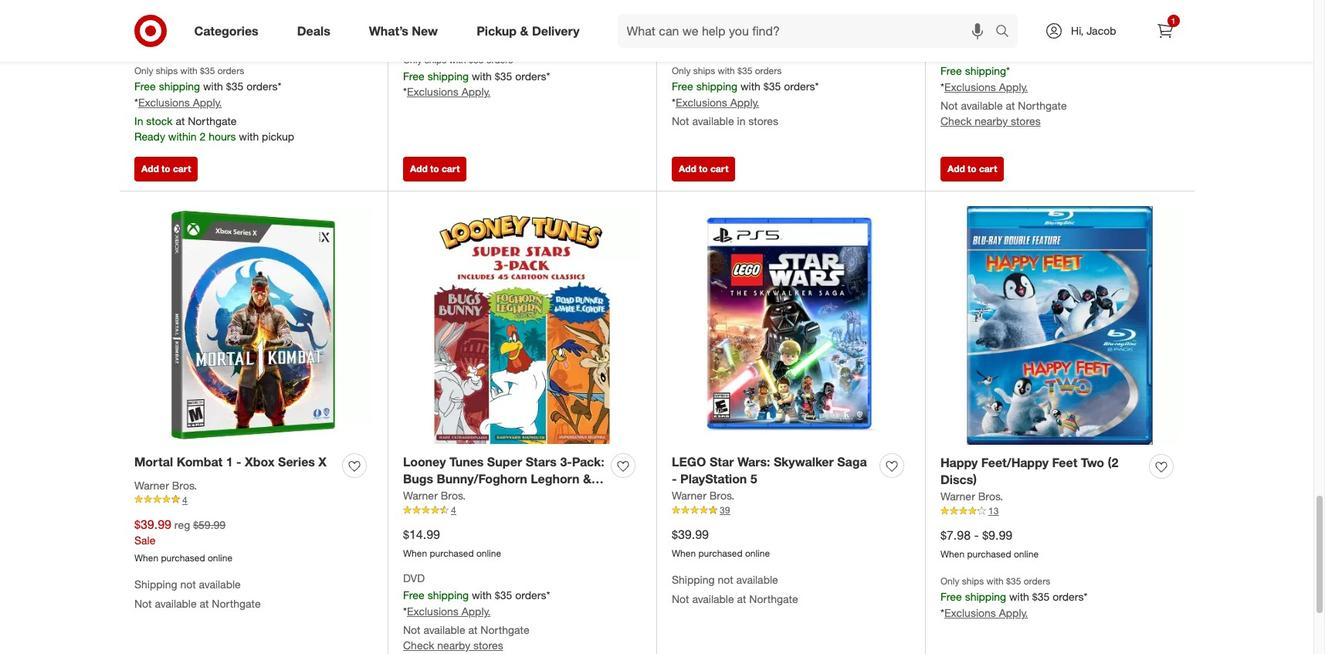 Task type: describe. For each thing, give the bounding box(es) containing it.
check inside dvd free shipping with $35 orders* * exclusions apply. not available at northgate check nearby stores
[[403, 639, 435, 652]]

0 vertical spatial -
[[236, 454, 242, 469]]

3-
[[560, 454, 572, 469]]

available inside free shipping * * exclusions apply. not available at northgate check nearby stores
[[962, 99, 1003, 112]]

warner for looney tunes super stars 3-pack: bugs bunny/foghorn leghorn & friends/road runner & wile e. coyote (dvd)
[[403, 489, 438, 502]]

$7.50
[[672, 17, 702, 33]]

shipping for lego star wars: skywalker saga - playstation 5
[[672, 573, 715, 586]]

cart for $8.99
[[173, 163, 191, 174]]

kombat
[[177, 454, 223, 469]]

apply. down the $7.98 - $9.99 when purchased online
[[1000, 607, 1029, 620]]

$39.99 inside $39.99 reg $59.99 sale when purchased online
[[134, 517, 171, 532]]

mortal kombat 1 - xbox series x
[[134, 454, 327, 469]]

0 horizontal spatial $39.99 when purchased online
[[672, 527, 770, 560]]

tunes
[[450, 454, 484, 469]]

0 horizontal spatial only ships with $35 orders free shipping with $35 orders* * exclusions apply.
[[403, 54, 550, 98]]

stores inside only ships with $35 orders free shipping with $35 orders* * exclusions apply. not available in stores
[[749, 114, 779, 128]]

2 horizontal spatial $39.99
[[941, 18, 978, 34]]

- inside the $7.98 - $9.99 when purchased online
[[975, 528, 980, 543]]

exclusions inside dvd free shipping with $35 orders* * exclusions apply. not available at northgate check nearby stores
[[407, 605, 459, 618]]

pickup & delivery link
[[464, 14, 599, 48]]

lego
[[672, 454, 707, 469]]

leghorn
[[531, 472, 580, 487]]

wars:
[[738, 454, 771, 469]]

shipping inside only ships with $35 orders free shipping with $35 orders* * exclusions apply. not available in stores
[[697, 80, 738, 93]]

dvd
[[403, 572, 425, 585]]

looney tunes super stars 3-pack: bugs bunny/foghorn leghorn & friends/road runner & wile e. coyote (dvd)
[[403, 454, 605, 522]]

orders for $8.99's add to cart button
[[218, 65, 244, 77]]

online inside $39.99 reg $59.99 sale when purchased online
[[208, 553, 233, 564]]

delivery
[[532, 23, 580, 38]]

sale
[[134, 534, 156, 547]]

search button
[[989, 14, 1026, 51]]

orders for add to cart button for $7.50
[[755, 65, 782, 77]]

happy feet/happy feet two (2 discs)
[[941, 455, 1119, 488]]

apply. inside 'only ships with $35 orders free shipping with $35 orders* * exclusions apply. in stock at  northgate ready within 2 hours with pickup'
[[193, 96, 222, 109]]

What can we help you find? suggestions appear below search field
[[618, 14, 1000, 48]]

stock
[[146, 114, 173, 128]]

* inside dvd free shipping with $35 orders* * exclusions apply. not available at northgate check nearby stores
[[403, 605, 407, 618]]

saga
[[838, 454, 867, 469]]

only inside 'only ships with $35 orders free shipping with $35 orders* * exclusions apply. in stock at  northgate ready within 2 hours with pickup'
[[134, 65, 153, 77]]

what's new
[[369, 23, 438, 38]]

deals link
[[284, 14, 350, 48]]

northgate inside free shipping * * exclusions apply. not available at northgate check nearby stores
[[1019, 99, 1068, 112]]

within
[[168, 130, 197, 143]]

hi, jacob
[[1072, 24, 1117, 37]]

1 horizontal spatial $39.99
[[672, 527, 709, 543]]

exclusions apply. button down the $7.98 - $9.99 when purchased online
[[945, 606, 1029, 621]]

0 horizontal spatial check nearby stores button
[[403, 638, 503, 654]]

purchased inside $39.99 reg $59.99 sale when purchased online
[[161, 553, 205, 564]]

not for kombat
[[180, 578, 196, 591]]

available inside dvd free shipping with $35 orders* * exclusions apply. not available at northgate check nearby stores
[[424, 623, 466, 637]]

hours
[[209, 130, 236, 143]]

super
[[487, 454, 523, 469]]

happy feet/happy feet two (2 discs) link
[[941, 454, 1144, 489]]

looney tunes super stars 3-pack: bugs bunny/foghorn leghorn & friends/road runner & wile e. coyote (dvd) link
[[403, 453, 605, 522]]

playstation
[[681, 472, 747, 487]]

shipping inside dvd free shipping with $35 orders* * exclusions apply. not available at northgate check nearby stores
[[428, 589, 469, 602]]

exclusions apply. button up in
[[676, 95, 760, 111]]

only inside only ships with $35 orders free shipping with $35 orders* * exclusions apply. not available in stores
[[672, 65, 691, 77]]

bugs
[[403, 472, 434, 487]]

warner bros. for lego
[[672, 489, 735, 502]]

free inside 'only ships with $35 orders free shipping with $35 orders* * exclusions apply. in stock at  northgate ready within 2 hours with pickup'
[[134, 80, 156, 93]]

at inside free shipping * * exclusions apply. not available at northgate check nearby stores
[[1006, 99, 1016, 112]]

in
[[134, 114, 143, 128]]

pickup
[[477, 23, 517, 38]]

free inside free shipping * * exclusions apply. not available at northgate check nearby stores
[[941, 64, 963, 77]]

(2
[[1108, 455, 1119, 470]]

dvd free shipping with $35 orders* * exclusions apply. not available at northgate check nearby stores
[[403, 572, 550, 652]]

ships inside 'only ships with $35 orders free shipping with $35 orders* * exclusions apply. in stock at  northgate ready within 2 hours with pickup'
[[156, 65, 178, 77]]

apply. inside only ships with $35 orders free shipping with $35 orders* * exclusions apply. not available in stores
[[731, 96, 760, 109]]

mortal kombat 1 - xbox series x link
[[134, 453, 327, 471]]

exclusions inside free shipping * * exclusions apply. not available at northgate check nearby stores
[[945, 80, 997, 93]]

1 vertical spatial 1
[[226, 454, 233, 469]]

$7.98 - $9.99 when purchased online
[[941, 528, 1039, 560]]

when inside the $7.98 - $9.99 when purchased online
[[941, 549, 965, 560]]

not inside only ships with $35 orders free shipping with $35 orders* * exclusions apply. not available in stores
[[672, 114, 690, 128]]

at inside 'only ships with $35 orders free shipping with $35 orders* * exclusions apply. in stock at  northgate ready within 2 hours with pickup'
[[176, 114, 185, 128]]

to for $8.99
[[162, 163, 170, 174]]

orders for 2nd add to cart button
[[487, 54, 513, 66]]

online up free shipping * * exclusions apply. not available at northgate check nearby stores at the top right of the page
[[1014, 39, 1039, 50]]

$35 inside dvd free shipping with $35 orders* * exclusions apply. not available at northgate check nearby stores
[[495, 589, 512, 602]]

warner bros. for looney
[[403, 489, 466, 502]]

$14.99
[[403, 527, 440, 543]]

$8.99 when purchased online
[[134, 17, 233, 50]]

categories link
[[181, 14, 278, 48]]

coyote
[[403, 507, 445, 522]]

apply. inside dvd free shipping with $35 orders* * exclusions apply. not available at northgate check nearby stores
[[462, 605, 491, 618]]

$59.99
[[193, 518, 226, 531]]

orders* inside dvd free shipping with $35 orders* * exclusions apply. not available at northgate check nearby stores
[[515, 589, 550, 602]]

only down $7.98
[[941, 576, 960, 587]]

pickup & delivery
[[477, 23, 580, 38]]

feet/happy
[[982, 455, 1049, 470]]

star
[[710, 454, 734, 469]]

northgate inside dvd free shipping with $35 orders* * exclusions apply. not available at northgate check nearby stores
[[481, 623, 530, 637]]

skywalker
[[774, 454, 834, 469]]

shipping down the $7.98 - $9.99 when purchased online
[[966, 590, 1007, 604]]

series
[[278, 454, 315, 469]]

deals
[[297, 23, 331, 38]]

shipping for mortal kombat 1 - xbox series x
[[134, 578, 177, 591]]

2 to from the left
[[430, 163, 439, 174]]

warner bros. for mortal
[[134, 479, 197, 492]]

runner
[[486, 489, 528, 505]]

only down what's new link
[[403, 54, 422, 66]]

add to cart button for $8.99
[[134, 156, 198, 181]]

1 horizontal spatial only ships with $35 orders free shipping with $35 orders* * exclusions apply.
[[941, 576, 1088, 620]]

ships down new
[[425, 54, 447, 66]]

(dvd)
[[449, 507, 482, 522]]

wile
[[544, 489, 569, 505]]

add for $8.99
[[141, 163, 159, 174]]

$14.99 when purchased online
[[403, 527, 501, 560]]

warner for lego star wars: skywalker saga - playstation 5
[[672, 489, 707, 502]]

1 horizontal spatial &
[[532, 489, 540, 505]]

bros. for tunes
[[441, 489, 466, 502]]

looney
[[403, 454, 446, 469]]

13
[[989, 505, 999, 517]]

warner for happy feet/happy feet two (2 discs)
[[941, 490, 976, 503]]

online inside $14.99 when purchased online
[[477, 548, 501, 560]]

pack:
[[572, 454, 605, 469]]

shipping inside free shipping * * exclusions apply. not available at northgate check nearby stores
[[966, 64, 1007, 77]]

warner for mortal kombat 1 - xbox series x
[[134, 479, 169, 492]]

warner bros. link for looney
[[403, 488, 466, 504]]

northgate inside 'only ships with $35 orders free shipping with $35 orders* * exclusions apply. in stock at  northgate ready within 2 hours with pickup'
[[188, 114, 237, 128]]

exclusions down when purchased online
[[407, 85, 459, 98]]

what's
[[369, 23, 409, 38]]

$8.99
[[134, 17, 165, 33]]

add to cart for $39.99
[[948, 163, 998, 174]]

exclusions inside 'only ships with $35 orders free shipping with $35 orders* * exclusions apply. in stock at  northgate ready within 2 hours with pickup'
[[138, 96, 190, 109]]

2 cart from the left
[[442, 163, 460, 174]]

bros. for feet/happy
[[979, 490, 1004, 503]]

$9.99
[[983, 528, 1013, 543]]

hi,
[[1072, 24, 1084, 37]]

purchased inside $7.50 when purchased online
[[699, 38, 743, 50]]

orders* inside 'only ships with $35 orders free shipping with $35 orders* * exclusions apply. in stock at  northgate ready within 2 hours with pickup'
[[247, 80, 282, 93]]

add to cart for $8.99
[[141, 163, 191, 174]]

warner bros. link for mortal
[[134, 478, 197, 493]]

1 link
[[1149, 14, 1183, 48]]

4 for kombat
[[182, 494, 188, 506]]



Task type: vqa. For each thing, say whether or not it's contained in the screenshot.
Happy Feet/Happy Feet Two (2 Discs) image
yes



Task type: locate. For each thing, give the bounding box(es) containing it.
exclusions inside only ships with $35 orders free shipping with $35 orders* * exclusions apply. not available in stores
[[676, 96, 728, 109]]

to for $39.99
[[968, 163, 977, 174]]

when inside $8.99 when purchased online
[[134, 38, 159, 50]]

* inside only ships with $35 orders free shipping with $35 orders* * exclusions apply. not available in stores
[[672, 96, 676, 109]]

0 horizontal spatial shipping not available not available at northgate
[[134, 578, 261, 611]]

ships
[[425, 54, 447, 66], [156, 65, 178, 77], [694, 65, 716, 77], [963, 576, 985, 587]]

$39.99 down playstation
[[672, 527, 709, 543]]

0 vertical spatial nearby
[[975, 114, 1008, 127]]

0 horizontal spatial -
[[236, 454, 242, 469]]

free inside dvd free shipping with $35 orders* * exclusions apply. not available at northgate check nearby stores
[[403, 589, 425, 602]]

$7.98
[[941, 528, 971, 543]]

online down 39 link
[[746, 548, 770, 560]]

stars
[[526, 454, 557, 469]]

in
[[738, 114, 746, 128]]

online inside $8.99 when purchased online
[[208, 38, 233, 50]]

$39.99 reg $59.99 sale when purchased online
[[134, 517, 233, 564]]

$39.99 up sale
[[134, 517, 171, 532]]

bros. down the kombat
[[172, 479, 197, 492]]

2 add to cart from the left
[[410, 163, 460, 174]]

bros. for kombat
[[172, 479, 197, 492]]

new
[[412, 23, 438, 38]]

check nearby stores button
[[941, 113, 1041, 129], [403, 638, 503, 654]]

purchased left pickup
[[430, 27, 474, 39]]

1 horizontal spatial check
[[941, 114, 972, 127]]

shipping not available not available at northgate for star
[[672, 573, 799, 606]]

4 link
[[134, 493, 372, 507], [403, 504, 641, 517]]

warner bros. link down mortal
[[134, 478, 197, 493]]

- left $9.99
[[975, 528, 980, 543]]

only ships with $35 orders free shipping with $35 orders* * exclusions apply. in stock at  northgate ready within 2 hours with pickup
[[134, 65, 294, 143]]

1 vertical spatial &
[[583, 472, 592, 487]]

warner bros. link
[[134, 478, 197, 493], [403, 488, 466, 504], [672, 488, 735, 504], [941, 489, 1004, 505]]

add to cart
[[141, 163, 191, 174], [410, 163, 460, 174], [679, 163, 729, 174], [948, 163, 998, 174]]

$39.99
[[941, 18, 978, 34], [134, 517, 171, 532], [672, 527, 709, 543]]

warner bros.
[[134, 479, 197, 492], [403, 489, 466, 502], [672, 489, 735, 502], [941, 490, 1004, 503]]

nearby inside dvd free shipping with $35 orders* * exclusions apply. not available at northgate check nearby stores
[[438, 639, 471, 652]]

warner bros. up the coyote at bottom
[[403, 489, 466, 502]]

3 cart from the left
[[711, 163, 729, 174]]

when inside $7.50 when purchased online
[[672, 38, 696, 50]]

warner bros. down playstation
[[672, 489, 735, 502]]

$35
[[469, 54, 484, 66], [200, 65, 215, 77], [738, 65, 753, 77], [495, 69, 512, 82], [226, 80, 244, 93], [764, 80, 781, 93], [1007, 576, 1022, 587], [495, 589, 512, 602], [1033, 590, 1050, 604]]

e.
[[572, 489, 583, 505]]

not down 39 at the right bottom of the page
[[718, 573, 734, 586]]

check
[[941, 114, 972, 127], [403, 639, 435, 652]]

1 add from the left
[[141, 163, 159, 174]]

warner bros. for happy
[[941, 490, 1004, 503]]

warner down bugs
[[403, 489, 438, 502]]

1 vertical spatial $39.99 when purchased online
[[672, 527, 770, 560]]

0 horizontal spatial stores
[[474, 639, 503, 652]]

4 link for -
[[134, 493, 372, 507]]

purchased down 39 at the right bottom of the page
[[699, 548, 743, 560]]

only ships with $35 orders free shipping with $35 orders* * exclusions apply. down the $7.98 - $9.99 when purchased online
[[941, 576, 1088, 620]]

$39.99 when purchased online up free shipping * * exclusions apply. not available at northgate check nearby stores at the top right of the page
[[941, 18, 1039, 50]]

1 to from the left
[[162, 163, 170, 174]]

mortal kombat 1 - xbox series x image
[[134, 206, 372, 444], [134, 206, 372, 444]]

1 vertical spatial check
[[403, 639, 435, 652]]

4 cart from the left
[[980, 163, 998, 174]]

0 horizontal spatial $39.99
[[134, 517, 171, 532]]

$39.99 when purchased online
[[941, 18, 1039, 50], [672, 527, 770, 560]]

apply.
[[1000, 80, 1029, 93], [462, 85, 491, 98], [193, 96, 222, 109], [731, 96, 760, 109], [462, 605, 491, 618], [1000, 607, 1029, 620]]

purchased down $9.99
[[968, 549, 1012, 560]]

apply. down when purchased online
[[462, 85, 491, 98]]

1 add to cart button from the left
[[134, 156, 198, 181]]

0 vertical spatial $39.99 when purchased online
[[941, 18, 1039, 50]]

not inside dvd free shipping with $35 orders* * exclusions apply. not available at northgate check nearby stores
[[403, 623, 421, 637]]

warner bros. link for lego
[[672, 488, 735, 504]]

0 vertical spatial only ships with $35 orders free shipping with $35 orders* * exclusions apply.
[[403, 54, 550, 98]]

orders inside only ships with $35 orders free shipping with $35 orders* * exclusions apply. not available in stores
[[755, 65, 782, 77]]

exclusions apply. button
[[945, 80, 1029, 95], [407, 85, 491, 100], [138, 95, 222, 111], [676, 95, 760, 111], [407, 604, 491, 620], [945, 606, 1029, 621]]

exclusions
[[945, 80, 997, 93], [407, 85, 459, 98], [138, 96, 190, 109], [676, 96, 728, 109], [407, 605, 459, 618], [945, 607, 997, 620]]

only
[[403, 54, 422, 66], [134, 65, 153, 77], [672, 65, 691, 77], [941, 576, 960, 587]]

bros. up 13
[[979, 490, 1004, 503]]

only down $7.50
[[672, 65, 691, 77]]

& right pickup
[[520, 23, 529, 38]]

online up 'only ships with $35 orders free shipping with $35 orders* * exclusions apply. in stock at  northgate ready within 2 hours with pickup'
[[208, 38, 233, 50]]

pickup
[[262, 130, 294, 143]]

1 horizontal spatial stores
[[749, 114, 779, 128]]

apply. up 2 on the left of page
[[193, 96, 222, 109]]

bros.
[[172, 479, 197, 492], [441, 489, 466, 502], [710, 489, 735, 502], [979, 490, 1004, 503]]

1 horizontal spatial nearby
[[975, 114, 1008, 127]]

not for star
[[718, 573, 734, 586]]

jacob
[[1087, 24, 1117, 37]]

2 vertical spatial -
[[975, 528, 980, 543]]

0 vertical spatial &
[[520, 23, 529, 38]]

happy feet/happy feet two (2 discs) image
[[941, 206, 1180, 445]]

with inside dvd free shipping with $35 orders* * exclusions apply. not available at northgate check nearby stores
[[472, 589, 492, 602]]

1 horizontal spatial check nearby stores button
[[941, 113, 1041, 129]]

1 cart from the left
[[173, 163, 191, 174]]

2
[[200, 130, 206, 143]]

ready
[[134, 130, 165, 143]]

exclusions up the stock
[[138, 96, 190, 109]]

purchased down $8.99
[[161, 38, 205, 50]]

2 horizontal spatial stores
[[1011, 114, 1041, 127]]

exclusions down the $7.98 - $9.99 when purchased online
[[945, 607, 997, 620]]

exclusions apply. button down when purchased online
[[407, 85, 491, 100]]

purchased down $14.99
[[430, 548, 474, 560]]

add to cart button for $7.50
[[672, 156, 736, 181]]

add
[[141, 163, 159, 174], [410, 163, 428, 174], [679, 163, 697, 174], [948, 163, 966, 174]]

warner bros. link up the coyote at bottom
[[403, 488, 466, 504]]

*
[[1007, 64, 1011, 77], [941, 80, 945, 93], [403, 85, 407, 98], [134, 96, 138, 109], [672, 96, 676, 109], [403, 605, 407, 618], [941, 607, 945, 620]]

exclusions apply. button down search button at the top
[[945, 80, 1029, 95]]

bros. up 39 at the right bottom of the page
[[710, 489, 735, 502]]

friends/road
[[403, 489, 482, 505]]

warner bros. down discs)
[[941, 490, 1004, 503]]

exclusions down dvd
[[407, 605, 459, 618]]

purchased
[[430, 27, 474, 39], [161, 38, 205, 50], [699, 38, 743, 50], [968, 39, 1012, 50], [430, 548, 474, 560], [699, 548, 743, 560], [968, 549, 1012, 560], [161, 553, 205, 564]]

happy
[[941, 455, 979, 470]]

4 add from the left
[[948, 163, 966, 174]]

search
[[989, 24, 1026, 40]]

$39.99 when purchased online down 39 at the right bottom of the page
[[672, 527, 770, 560]]

purchased down reg
[[161, 553, 205, 564]]

4 add to cart button from the left
[[941, 156, 1005, 181]]

only down $8.99
[[134, 65, 153, 77]]

shipping down $14.99 when purchased online
[[428, 589, 469, 602]]

nearby
[[975, 114, 1008, 127], [438, 639, 471, 652]]

only ships with $35 orders free shipping with $35 orders* * exclusions apply.
[[403, 54, 550, 98], [941, 576, 1088, 620]]

not
[[718, 573, 734, 586], [180, 578, 196, 591]]

3 add to cart button from the left
[[672, 156, 736, 181]]

ships down the $7.98 - $9.99 when purchased online
[[963, 576, 985, 587]]

add to cart button
[[134, 156, 198, 181], [403, 156, 467, 181], [672, 156, 736, 181], [941, 156, 1005, 181]]

1 horizontal spatial -
[[672, 472, 677, 487]]

2 horizontal spatial -
[[975, 528, 980, 543]]

free shipping * * exclusions apply. not available at northgate check nearby stores
[[941, 64, 1068, 127]]

when purchased online
[[403, 27, 501, 39]]

0 horizontal spatial &
[[520, 23, 529, 38]]

only ships with $35 orders free shipping with $35 orders* * exclusions apply. down when purchased online
[[403, 54, 550, 98]]

available inside only ships with $35 orders free shipping with $35 orders* * exclusions apply. not available in stores
[[693, 114, 735, 128]]

shipping up the stock
[[159, 80, 200, 93]]

0 horizontal spatial shipping
[[134, 578, 177, 591]]

orders*
[[515, 69, 550, 82], [247, 80, 282, 93], [784, 80, 819, 93], [515, 589, 550, 602], [1053, 590, 1088, 604]]

warner bros. down mortal
[[134, 479, 197, 492]]

feet
[[1053, 455, 1078, 470]]

shipping up in
[[697, 80, 738, 93]]

at
[[1006, 99, 1016, 112], [176, 114, 185, 128], [738, 593, 747, 606], [200, 597, 209, 611], [469, 623, 478, 637]]

&
[[520, 23, 529, 38], [583, 472, 592, 487], [532, 489, 540, 505]]

purchased inside $14.99 when purchased online
[[430, 548, 474, 560]]

39
[[720, 505, 730, 516]]

free inside only ships with $35 orders free shipping with $35 orders* * exclusions apply. not available in stores
[[672, 80, 694, 93]]

add to cart button for $39.99
[[941, 156, 1005, 181]]

1 horizontal spatial $39.99 when purchased online
[[941, 18, 1039, 50]]

with
[[449, 54, 467, 66], [180, 65, 198, 77], [718, 65, 735, 77], [472, 69, 492, 82], [203, 80, 223, 93], [741, 80, 761, 93], [239, 130, 259, 143], [987, 576, 1004, 587], [472, 589, 492, 602], [1010, 590, 1030, 604]]

ships inside only ships with $35 orders free shipping with $35 orders* * exclusions apply. not available in stores
[[694, 65, 716, 77]]

- down 'lego'
[[672, 472, 677, 487]]

0 horizontal spatial 1
[[226, 454, 233, 469]]

0 horizontal spatial 4
[[182, 494, 188, 506]]

looney tunes super stars 3-pack: bugs bunny/foghorn leghorn & friends/road runner & wile e. coyote (dvd) image
[[403, 206, 641, 444]]

bunny/foghorn
[[437, 472, 528, 487]]

orders
[[487, 54, 513, 66], [218, 65, 244, 77], [755, 65, 782, 77], [1024, 576, 1051, 587]]

13 link
[[941, 505, 1180, 518]]

two
[[1082, 455, 1105, 470]]

orders* inside only ships with $35 orders free shipping with $35 orders* * exclusions apply. not available in stores
[[784, 80, 819, 93]]

apply. down search button at the top
[[1000, 80, 1029, 93]]

0 horizontal spatial nearby
[[438, 639, 471, 652]]

bros. up (dvd)
[[441, 489, 466, 502]]

1 horizontal spatial not
[[718, 573, 734, 586]]

shipping inside 'only ships with $35 orders free shipping with $35 orders* * exclusions apply. in stock at  northgate ready within 2 hours with pickup'
[[159, 80, 200, 93]]

0 vertical spatial 1
[[1172, 16, 1176, 25]]

reg
[[174, 518, 190, 531]]

exclusions apply. button down dvd
[[407, 604, 491, 620]]

orders inside 'only ships with $35 orders free shipping with $35 orders* * exclusions apply. in stock at  northgate ready within 2 hours with pickup'
[[218, 65, 244, 77]]

online right new
[[477, 27, 501, 39]]

stores inside dvd free shipping with $35 orders* * exclusions apply. not available at northgate check nearby stores
[[474, 639, 503, 652]]

39 link
[[672, 504, 910, 517]]

3 add from the left
[[679, 163, 697, 174]]

cart for $7.50
[[711, 163, 729, 174]]

exclusions down search button at the top
[[945, 80, 997, 93]]

shipping down when purchased online
[[428, 69, 469, 82]]

to
[[162, 163, 170, 174], [430, 163, 439, 174], [699, 163, 708, 174], [968, 163, 977, 174]]

warner down mortal
[[134, 479, 169, 492]]

1 right the kombat
[[226, 454, 233, 469]]

bros. for star
[[710, 489, 735, 502]]

4 link down leghorn
[[403, 504, 641, 517]]

1 add to cart from the left
[[141, 163, 191, 174]]

discs)
[[941, 472, 978, 488]]

1 vertical spatial -
[[672, 472, 677, 487]]

- left xbox
[[236, 454, 242, 469]]

add for $39.99
[[948, 163, 966, 174]]

& down 'pack:'
[[583, 472, 592, 487]]

warner bros. link for happy
[[941, 489, 1004, 505]]

4 link for stars
[[403, 504, 641, 517]]

4 up reg
[[182, 494, 188, 506]]

exclusions apply. button up the stock
[[138, 95, 222, 111]]

1 horizontal spatial 4 link
[[403, 504, 641, 517]]

1 horizontal spatial shipping not available not available at northgate
[[672, 573, 799, 606]]

1
[[1172, 16, 1176, 25], [226, 454, 233, 469]]

stores inside free shipping * * exclusions apply. not available at northgate check nearby stores
[[1011, 114, 1041, 127]]

x
[[319, 454, 327, 469]]

2 horizontal spatial &
[[583, 472, 592, 487]]

add to cart for $7.50
[[679, 163, 729, 174]]

online down 13 link
[[1014, 549, 1039, 560]]

purchased up free shipping * * exclusions apply. not available at northgate check nearby stores at the top right of the page
[[968, 39, 1012, 50]]

shipping not available not available at northgate for kombat
[[134, 578, 261, 611]]

mortal
[[134, 454, 173, 469]]

$39.99 left search on the top of page
[[941, 18, 978, 34]]

online inside $7.50 when purchased online
[[746, 38, 770, 50]]

& left wile
[[532, 489, 540, 505]]

warner bros. link down discs)
[[941, 489, 1004, 505]]

when
[[403, 27, 427, 39], [134, 38, 159, 50], [672, 38, 696, 50], [941, 39, 965, 50], [403, 548, 427, 560], [672, 548, 696, 560], [941, 549, 965, 560], [134, 553, 159, 564]]

1 horizontal spatial 4
[[451, 505, 456, 516]]

online down (dvd)
[[477, 548, 501, 560]]

orders down categories link
[[218, 65, 244, 77]]

1 horizontal spatial shipping
[[672, 573, 715, 586]]

shipping down search button at the top
[[966, 64, 1007, 77]]

check inside free shipping * * exclusions apply. not available at northgate check nearby stores
[[941, 114, 972, 127]]

exclusions down $7.50 when purchased online at top
[[676, 96, 728, 109]]

warner down discs)
[[941, 490, 976, 503]]

only ships with $35 orders free shipping with $35 orders* * exclusions apply. not available in stores
[[672, 65, 819, 128]]

warner down playstation
[[672, 489, 707, 502]]

categories
[[194, 23, 259, 38]]

xbox
[[245, 454, 275, 469]]

free
[[941, 64, 963, 77], [403, 69, 425, 82], [134, 80, 156, 93], [672, 80, 694, 93], [403, 589, 425, 602], [941, 590, 963, 604]]

lego star wars: skywalker saga - playstation 5
[[672, 454, 867, 487]]

orders down pickup
[[487, 54, 513, 66]]

apply. down $14.99 when purchased online
[[462, 605, 491, 618]]

stores
[[1011, 114, 1041, 127], [749, 114, 779, 128], [474, 639, 503, 652]]

ships down $8.99 when purchased online
[[156, 65, 178, 77]]

warner bros. link down playstation
[[672, 488, 735, 504]]

warner
[[134, 479, 169, 492], [403, 489, 438, 502], [672, 489, 707, 502], [941, 490, 976, 503]]

online inside the $7.98 - $9.99 when purchased online
[[1014, 549, 1039, 560]]

2 add from the left
[[410, 163, 428, 174]]

orders down what can we help you find? suggestions appear below search field at the top of the page
[[755, 65, 782, 77]]

to for $7.50
[[699, 163, 708, 174]]

1 vertical spatial check nearby stores button
[[403, 638, 503, 654]]

0 horizontal spatial check
[[403, 639, 435, 652]]

$7.50 when purchased online
[[672, 17, 770, 50]]

2 vertical spatial &
[[532, 489, 540, 505]]

* inside 'only ships with $35 orders free shipping with $35 orders* * exclusions apply. in stock at  northgate ready within 2 hours with pickup'
[[134, 96, 138, 109]]

0 vertical spatial check nearby stores button
[[941, 113, 1041, 129]]

- inside lego star wars: skywalker saga - playstation 5
[[672, 472, 677, 487]]

apply. inside free shipping * * exclusions apply. not available at northgate check nearby stores
[[1000, 80, 1029, 93]]

apply. up in
[[731, 96, 760, 109]]

online down "$59.99"
[[208, 553, 233, 564]]

online up only ships with $35 orders free shipping with $35 orders* * exclusions apply. not available in stores
[[746, 38, 770, 50]]

3 to from the left
[[699, 163, 708, 174]]

1 right jacob
[[1172, 16, 1176, 25]]

not inside free shipping * * exclusions apply. not available at northgate check nearby stores
[[941, 99, 959, 112]]

4 right the coyote at bottom
[[451, 505, 456, 516]]

1 horizontal spatial 1
[[1172, 16, 1176, 25]]

shipping
[[672, 573, 715, 586], [134, 578, 177, 591]]

when inside $39.99 reg $59.99 sale when purchased online
[[134, 553, 159, 564]]

lego star wars: skywalker saga - playstation 5 image
[[672, 206, 910, 444], [672, 206, 910, 444]]

lego star wars: skywalker saga - playstation 5 link
[[672, 453, 874, 488]]

4 to from the left
[[968, 163, 977, 174]]

4 add to cart from the left
[[948, 163, 998, 174]]

1 vertical spatial nearby
[[438, 639, 471, 652]]

purchased inside $8.99 when purchased online
[[161, 38, 205, 50]]

-
[[236, 454, 242, 469], [672, 472, 677, 487], [975, 528, 980, 543]]

4
[[182, 494, 188, 506], [451, 505, 456, 516]]

4 for tunes
[[451, 505, 456, 516]]

nearby inside free shipping * * exclusions apply. not available at northgate check nearby stores
[[975, 114, 1008, 127]]

3 add to cart from the left
[[679, 163, 729, 174]]

5
[[751, 472, 758, 487]]

what's new link
[[356, 14, 458, 48]]

cart for $39.99
[[980, 163, 998, 174]]

0 horizontal spatial 4 link
[[134, 493, 372, 507]]

0 horizontal spatial not
[[180, 578, 196, 591]]

orders down the $7.98 - $9.99 when purchased online
[[1024, 576, 1051, 587]]

purchased down $7.50
[[699, 38, 743, 50]]

0 vertical spatial check
[[941, 114, 972, 127]]

at inside dvd free shipping with $35 orders* * exclusions apply. not available at northgate check nearby stores
[[469, 623, 478, 637]]

not down $39.99 reg $59.99 sale when purchased online
[[180, 578, 196, 591]]

& inside 'link'
[[520, 23, 529, 38]]

ships down $7.50 when purchased online at top
[[694, 65, 716, 77]]

add for $7.50
[[679, 163, 697, 174]]

cart
[[173, 163, 191, 174], [442, 163, 460, 174], [711, 163, 729, 174], [980, 163, 998, 174]]

when inside $14.99 when purchased online
[[403, 548, 427, 560]]

purchased inside the $7.98 - $9.99 when purchased online
[[968, 549, 1012, 560]]

2 add to cart button from the left
[[403, 156, 467, 181]]

1 vertical spatial only ships with $35 orders free shipping with $35 orders* * exclusions apply.
[[941, 576, 1088, 620]]

4 link down xbox
[[134, 493, 372, 507]]



